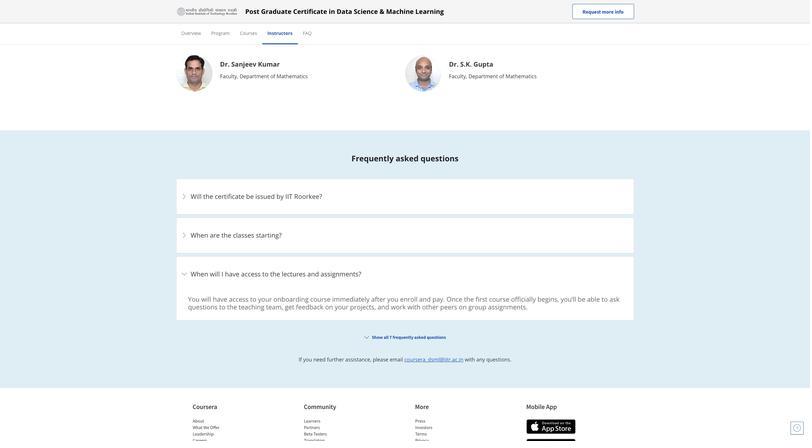 Task type: locate. For each thing, give the bounding box(es) containing it.
beta
[[304, 431, 313, 437]]

department
[[469, 16, 498, 23], [240, 73, 269, 80], [469, 73, 498, 80]]

starting?
[[256, 231, 282, 240]]

to left lectures
[[262, 270, 269, 279]]

after
[[371, 295, 386, 304]]

community
[[304, 403, 336, 411]]

be left able
[[578, 295, 586, 304]]

when for when are the classes starting?
[[191, 231, 208, 240]]

and
[[308, 270, 319, 279], [419, 295, 431, 304], [378, 303, 389, 312]]

list containing about
[[193, 418, 248, 441]]

course right onboarding
[[310, 295, 331, 304]]

department for dr. s.k. gupta
[[469, 73, 498, 80]]

1 horizontal spatial &
[[380, 7, 385, 16]]

dr. sanjeev kumar image
[[176, 55, 212, 92]]

courses
[[240, 30, 257, 36]]

coursera
[[193, 403, 217, 411]]

testers
[[313, 431, 327, 437]]

0 vertical spatial you
[[387, 295, 399, 304]]

1 vertical spatial science
[[287, 16, 305, 23]]

the right will
[[203, 192, 213, 201]]

be inside you will have access to your onboarding course immediately after you enroll and pay. once the first course officially begins, you'll be able to ask questions to the teaching team, get feedback on your projects, and work with other peers on group assignments.
[[578, 295, 586, 304]]

0 horizontal spatial and
[[308, 270, 319, 279]]

to
[[262, 270, 269, 279], [250, 295, 257, 304], [602, 295, 608, 304], [219, 303, 226, 312]]

list item
[[176, 257, 634, 324], [176, 324, 634, 359], [176, 363, 634, 398], [176, 402, 634, 437], [193, 437, 248, 441], [304, 437, 359, 441], [415, 437, 470, 441], [176, 440, 634, 441]]

partners link
[[304, 425, 320, 431]]

download on the app store image
[[527, 420, 576, 434]]

when
[[191, 231, 208, 240], [191, 270, 208, 279]]

dr. left s.k.
[[449, 60, 459, 69]]

&
[[380, 7, 385, 16], [270, 16, 273, 23]]

dr. for dr. sanjeev kumar
[[220, 60, 230, 69]]

will right 'you' at the bottom of page
[[201, 295, 211, 304]]

leadership link
[[193, 431, 214, 437]]

chevron right image
[[180, 270, 188, 278]]

and left work
[[378, 303, 389, 312]]

0 vertical spatial be
[[246, 192, 254, 201]]

on right peers on the bottom right of the page
[[459, 303, 467, 312]]

0 vertical spatial chevron right image
[[180, 193, 188, 201]]

request more info button
[[573, 4, 634, 19]]

the inside dropdown button
[[203, 192, 213, 201]]

chevron right image for when
[[180, 232, 188, 239]]

0 horizontal spatial data
[[275, 16, 286, 23]]

list containing press
[[415, 418, 470, 441]]

list for community
[[304, 418, 359, 441]]

0 horizontal spatial on
[[325, 303, 333, 312]]

when are the classes starting? list item
[[176, 218, 634, 253]]

have right i
[[225, 270, 240, 279]]

offer
[[210, 425, 219, 431]]

when right chevron right image
[[191, 270, 208, 279]]

email
[[390, 356, 403, 363]]

have down i
[[213, 295, 227, 304]]

when will i have access to the lectures and assignments? button
[[180, 261, 630, 288]]

questions
[[421, 153, 459, 164], [188, 303, 218, 312], [427, 335, 446, 340]]

will the certificate be issued by iit roorkee? button
[[180, 183, 630, 210]]

certificate menu element
[[176, 23, 634, 44]]

1 vertical spatial chevron right image
[[180, 232, 188, 239]]

0 horizontal spatial you
[[303, 356, 312, 363]]

dr. gaurav dixit
[[220, 3, 272, 12]]

chevron right image inside will the certificate be issued by iit roorkee? dropdown button
[[180, 193, 188, 201]]

0 vertical spatial access
[[241, 270, 261, 279]]

mathematics for dr. sanjeev kumar
[[277, 73, 308, 80]]

list containing learners
[[304, 418, 359, 441]]

when left are on the bottom left of page
[[191, 231, 208, 240]]

when will i have access to the lectures and assignments?
[[191, 270, 363, 279]]

1 on from the left
[[325, 303, 333, 312]]

be left issued
[[246, 192, 254, 201]]

you right if
[[303, 356, 312, 363]]

1 vertical spatial you
[[303, 356, 312, 363]]

1 horizontal spatial you
[[387, 295, 399, 304]]

mobile
[[527, 403, 545, 411]]

2 when from the top
[[191, 270, 208, 279]]

will for when
[[210, 270, 220, 279]]

assignments?
[[321, 270, 361, 279]]

1 vertical spatial data
[[275, 16, 286, 23]]

1 vertical spatial when
[[191, 270, 208, 279]]

you right after
[[387, 295, 399, 304]]

your left projects,
[[335, 303, 349, 312]]

and left pay.
[[419, 295, 431, 304]]

terms link
[[415, 431, 427, 437]]

0 horizontal spatial list
[[193, 418, 248, 441]]

peers
[[440, 303, 457, 312]]

to left ask
[[602, 295, 608, 304]]

1 vertical spatial access
[[229, 295, 249, 304]]

will the certificate be issued by iit roorkee?
[[191, 192, 322, 201]]

mathematics for dr. s.k. gupta
[[506, 73, 537, 80]]

you
[[188, 295, 200, 304]]

0 horizontal spatial be
[[246, 192, 254, 201]]

your left get
[[258, 295, 272, 304]]

0 vertical spatial &
[[380, 7, 385, 16]]

your
[[258, 295, 272, 304], [335, 303, 349, 312]]

1 horizontal spatial be
[[578, 295, 586, 304]]

course right the first
[[489, 295, 510, 304]]

with
[[408, 303, 421, 312], [465, 356, 475, 363]]

certificate
[[215, 192, 245, 201]]

the right are on the bottom left of page
[[222, 231, 231, 240]]

the left lectures
[[270, 270, 280, 279]]

1 vertical spatial have
[[213, 295, 227, 304]]

faq
[[303, 30, 312, 36]]

1 horizontal spatial data
[[337, 7, 352, 16]]

dr. left sanjeev
[[220, 60, 230, 69]]

dr. left gaurav
[[220, 3, 230, 12]]

1 vertical spatial will
[[201, 295, 211, 304]]

0 horizontal spatial &
[[270, 16, 273, 23]]

faculty, for dr. s.k. gupta
[[449, 73, 467, 80]]

the left the first
[[464, 295, 474, 304]]

0 horizontal spatial with
[[408, 303, 421, 312]]

2 vertical spatial questions
[[427, 335, 446, 340]]

courses link
[[240, 30, 257, 36]]

will
[[191, 192, 202, 201]]

graduate
[[261, 7, 292, 16]]

faculty, for dr. sanjeev kumar
[[220, 73, 238, 80]]

program
[[211, 30, 230, 36]]

2 course from the left
[[489, 295, 510, 304]]

0 vertical spatial have
[[225, 270, 240, 279]]

post graduate certificate in data science & machine learning
[[245, 7, 444, 16]]

need
[[314, 356, 326, 363]]

get it on google play image
[[527, 439, 576, 441]]

list
[[193, 418, 248, 441], [304, 418, 359, 441], [415, 418, 470, 441]]

science
[[354, 7, 378, 16], [287, 16, 305, 23]]

be
[[246, 192, 254, 201], [578, 295, 586, 304]]

will inside dropdown button
[[210, 270, 220, 279]]

3 list from the left
[[415, 418, 470, 441]]

2 chevron right image from the top
[[180, 232, 188, 239]]

0 vertical spatial asked
[[396, 153, 419, 164]]

officially
[[511, 295, 536, 304]]

0 horizontal spatial course
[[310, 295, 331, 304]]

data down the graduate
[[275, 16, 286, 23]]

access
[[241, 270, 261, 279], [229, 295, 249, 304]]

of
[[257, 16, 262, 23], [500, 16, 504, 23], [270, 73, 275, 80], [500, 73, 504, 80]]

access inside dropdown button
[[241, 270, 261, 279]]

1 chevron right image from the top
[[180, 193, 188, 201]]

of for dr. s.k. gupta
[[500, 73, 504, 80]]

0 vertical spatial science
[[354, 7, 378, 16]]

1 list from the left
[[193, 418, 248, 441]]

and right lectures
[[308, 270, 319, 279]]

will for you
[[201, 295, 211, 304]]

dr. gaurav dixit image
[[176, 0, 212, 35]]

faculty, for dr. gaurav dixit
[[220, 16, 238, 23]]

1 vertical spatial be
[[578, 295, 586, 304]]

you
[[387, 295, 399, 304], [303, 356, 312, 363]]

mathematics
[[506, 16, 537, 23], [277, 73, 308, 80], [506, 73, 537, 80]]

chevron right image for will
[[180, 193, 188, 201]]

1 vertical spatial asked
[[415, 335, 426, 340]]

1 vertical spatial &
[[270, 16, 273, 23]]

0 vertical spatial will
[[210, 270, 220, 279]]

chevron right image
[[180, 193, 188, 201], [180, 232, 188, 239], [180, 377, 188, 384]]

will left i
[[210, 270, 220, 279]]

ask
[[610, 295, 620, 304]]

access inside you will have access to your onboarding course immediately after you enroll and pay. once the first course officially begins, you'll be able to ask questions to the teaching team, get feedback on your projects, and work with other peers on group assignments.
[[229, 295, 249, 304]]

0 horizontal spatial science
[[287, 16, 305, 23]]

1 vertical spatial questions
[[188, 303, 218, 312]]

show all 7 frequently asked questions button
[[362, 332, 449, 343]]

1 horizontal spatial course
[[489, 295, 510, 304]]

when inside list item
[[191, 231, 208, 240]]

chevron right image inside when are the classes starting? dropdown button
[[180, 232, 188, 239]]

have inside you will have access to your onboarding course immediately after you enroll and pay. once the first course officially begins, you'll be able to ask questions to the teaching team, get feedback on your projects, and work with other peers on group assignments.
[[213, 295, 227, 304]]

to inside dropdown button
[[262, 270, 269, 279]]

what
[[193, 425, 202, 431]]

sanjeev
[[231, 60, 256, 69]]

& right ai
[[270, 16, 273, 23]]

have
[[225, 270, 240, 279], [213, 295, 227, 304]]

will inside you will have access to your onboarding course immediately after you enroll and pay. once the first course officially begins, you'll be able to ask questions to the teaching team, get feedback on your projects, and work with other peers on group assignments.
[[201, 295, 211, 304]]

asked inside dropdown button
[[415, 335, 426, 340]]

data
[[337, 7, 352, 16], [275, 16, 286, 23]]

0 vertical spatial with
[[408, 303, 421, 312]]

0 vertical spatial when
[[191, 231, 208, 240]]

first
[[476, 295, 488, 304]]

help center image
[[794, 424, 801, 432]]

i
[[222, 270, 223, 279]]

2 horizontal spatial list
[[415, 418, 470, 441]]

2 list from the left
[[304, 418, 359, 441]]

2 vertical spatial chevron right image
[[180, 377, 188, 384]]

faculty, department of mathematics
[[449, 16, 537, 23], [220, 73, 308, 80], [449, 73, 537, 80]]

on right feedback
[[325, 303, 333, 312]]

list for coursera
[[193, 418, 248, 441]]

1 vertical spatial with
[[465, 356, 475, 363]]

gaurav
[[231, 3, 255, 12]]

the
[[203, 192, 213, 201], [222, 231, 231, 240], [270, 270, 280, 279], [464, 295, 474, 304], [227, 303, 237, 312]]

1 horizontal spatial list
[[304, 418, 359, 441]]

investors
[[415, 425, 432, 431]]

& left the machine
[[380, 7, 385, 16]]

dr. s.k. gupta
[[449, 60, 493, 69]]

questions.
[[487, 356, 512, 363]]

frequently
[[393, 335, 414, 340]]

1 horizontal spatial on
[[459, 303, 467, 312]]

1 when from the top
[[191, 231, 208, 240]]

with right work
[[408, 303, 421, 312]]

list item containing when will i have access to the lectures and assignments?
[[176, 257, 634, 324]]

data right in
[[337, 7, 352, 16]]

of for dr. sanjeev kumar
[[270, 73, 275, 80]]

faculty, department of mathematics for dr. s.k. gupta
[[449, 73, 537, 80]]

ai
[[263, 16, 268, 23]]

roorkee?
[[294, 192, 322, 201]]

with left any
[[465, 356, 475, 363]]



Task type: vqa. For each thing, say whether or not it's contained in the screenshot.


Task type: describe. For each thing, give the bounding box(es) containing it.
kumar
[[258, 60, 280, 69]]

1 horizontal spatial science
[[354, 7, 378, 16]]

instructors link
[[268, 30, 293, 36]]

dr. for dr. s.k. gupta
[[449, 60, 459, 69]]

frequently asked questions
[[352, 153, 459, 164]]

the left teaching
[[227, 303, 237, 312]]

2 horizontal spatial and
[[419, 295, 431, 304]]

program link
[[211, 30, 230, 36]]

to left team,
[[250, 295, 257, 304]]

what we offer link
[[193, 425, 219, 431]]

feedback
[[296, 303, 324, 312]]

instructors
[[268, 30, 293, 36]]

work
[[391, 303, 406, 312]]

further
[[327, 356, 344, 363]]

coursera_dsml@iitr.ac.in
[[405, 356, 464, 363]]

you'll
[[561, 295, 576, 304]]

coursera_dsml@iitr.ac.in link
[[405, 356, 464, 363]]

mobile app
[[527, 403, 557, 411]]

all
[[384, 335, 389, 340]]

terms
[[415, 431, 427, 437]]

teaching
[[239, 303, 265, 312]]

dr. aditi gangopadhyay image
[[405, 0, 441, 35]]

assistance,
[[345, 356, 372, 363]]

7
[[390, 335, 392, 340]]

please
[[373, 356, 389, 363]]

questions inside you will have access to your onboarding course immediately after you enroll and pay. once the first course officially begins, you'll be able to ask questions to the teaching team, get feedback on your projects, and work with other peers on group assignments.
[[188, 303, 218, 312]]

center
[[240, 16, 256, 23]]

0 vertical spatial questions
[[421, 153, 459, 164]]

to left teaching
[[219, 303, 226, 312]]

3 chevron right image from the top
[[180, 377, 188, 384]]

about link
[[193, 418, 204, 424]]

if you need further assistance, please email coursera_dsml@iitr.ac.in with any questions.
[[299, 356, 512, 363]]

show
[[372, 335, 383, 340]]

learning
[[416, 7, 444, 16]]

learners partners beta testers
[[304, 418, 327, 437]]

certificate
[[293, 7, 327, 16]]

you will have access to your onboarding course immediately after you enroll and pay. once the first course officially begins, you'll be able to ask questions to the teaching team, get feedback on your projects, and work with other peers on group assignments.
[[188, 295, 620, 312]]

we
[[203, 425, 209, 431]]

faculty, center of ai & data science
[[220, 16, 305, 23]]

frequently
[[352, 153, 394, 164]]

be inside dropdown button
[[246, 192, 254, 201]]

dixit
[[256, 3, 272, 12]]

by
[[277, 192, 284, 201]]

with inside you will have access to your onboarding course immediately after you enroll and pay. once the first course officially begins, you'll be able to ask questions to the teaching team, get feedback on your projects, and work with other peers on group assignments.
[[408, 303, 421, 312]]

learners
[[304, 418, 320, 424]]

able
[[587, 295, 600, 304]]

faculty, department of mathematics for dr. sanjeev kumar
[[220, 73, 308, 80]]

request
[[583, 8, 601, 15]]

projects,
[[350, 303, 376, 312]]

info
[[615, 8, 624, 15]]

machine
[[386, 7, 414, 16]]

list for more
[[415, 418, 470, 441]]

and inside dropdown button
[[308, 270, 319, 279]]

more
[[602, 8, 614, 15]]

1 horizontal spatial and
[[378, 303, 389, 312]]

0 horizontal spatial your
[[258, 295, 272, 304]]

gupta
[[474, 60, 493, 69]]

about
[[193, 418, 204, 424]]

post
[[245, 7, 260, 16]]

dr. for dr. gaurav dixit
[[220, 3, 230, 12]]

1 horizontal spatial your
[[335, 303, 349, 312]]

2 on from the left
[[459, 303, 467, 312]]

in
[[329, 7, 335, 16]]

1 course from the left
[[310, 295, 331, 304]]

s.k.
[[460, 60, 472, 69]]

have inside dropdown button
[[225, 270, 240, 279]]

press link
[[415, 418, 425, 424]]

about what we offer leadership
[[193, 418, 219, 437]]

collapsed list
[[176, 179, 634, 441]]

when are the classes starting?
[[191, 231, 282, 240]]

if
[[299, 356, 302, 363]]

lectures
[[282, 270, 306, 279]]

app
[[546, 403, 557, 411]]

begins,
[[538, 295, 559, 304]]

issued
[[256, 192, 275, 201]]

1 horizontal spatial with
[[465, 356, 475, 363]]

request more info
[[583, 8, 624, 15]]

overview link
[[181, 30, 201, 36]]

group
[[469, 303, 487, 312]]

indian institute of technology, roorkee image
[[176, 6, 238, 17]]

any
[[477, 356, 485, 363]]

are
[[210, 231, 220, 240]]

investors link
[[415, 425, 432, 431]]

department for dr. sanjeev kumar
[[240, 73, 269, 80]]

questions inside dropdown button
[[427, 335, 446, 340]]

onboarding
[[274, 295, 309, 304]]

classes
[[233, 231, 254, 240]]

learners link
[[304, 418, 320, 424]]

will the certificate be issued by iit roorkee? list item
[[176, 179, 634, 215]]

get
[[285, 303, 294, 312]]

once
[[447, 295, 463, 304]]

0 vertical spatial data
[[337, 7, 352, 16]]

of for dr. gaurav dixit
[[257, 16, 262, 23]]

dr. s.k. gupta image
[[405, 55, 441, 92]]

team,
[[266, 303, 283, 312]]

iit
[[285, 192, 293, 201]]

pay.
[[433, 295, 445, 304]]

immediately
[[332, 295, 370, 304]]

assignments.
[[488, 303, 528, 312]]

faq link
[[303, 30, 312, 36]]

press
[[415, 418, 425, 424]]

other
[[422, 303, 439, 312]]

dr. sanjeev kumar
[[220, 60, 280, 69]]

you inside you will have access to your onboarding course immediately after you enroll and pay. once the first course officially begins, you'll be able to ask questions to the teaching team, get feedback on your projects, and work with other peers on group assignments.
[[387, 295, 399, 304]]

show all 7 frequently asked questions
[[372, 335, 446, 340]]

overview
[[181, 30, 201, 36]]

beta testers link
[[304, 431, 327, 437]]

when for when will i have access to the lectures and assignments?
[[191, 270, 208, 279]]

leadership
[[193, 431, 214, 437]]

enroll
[[400, 295, 418, 304]]

partners
[[304, 425, 320, 431]]



